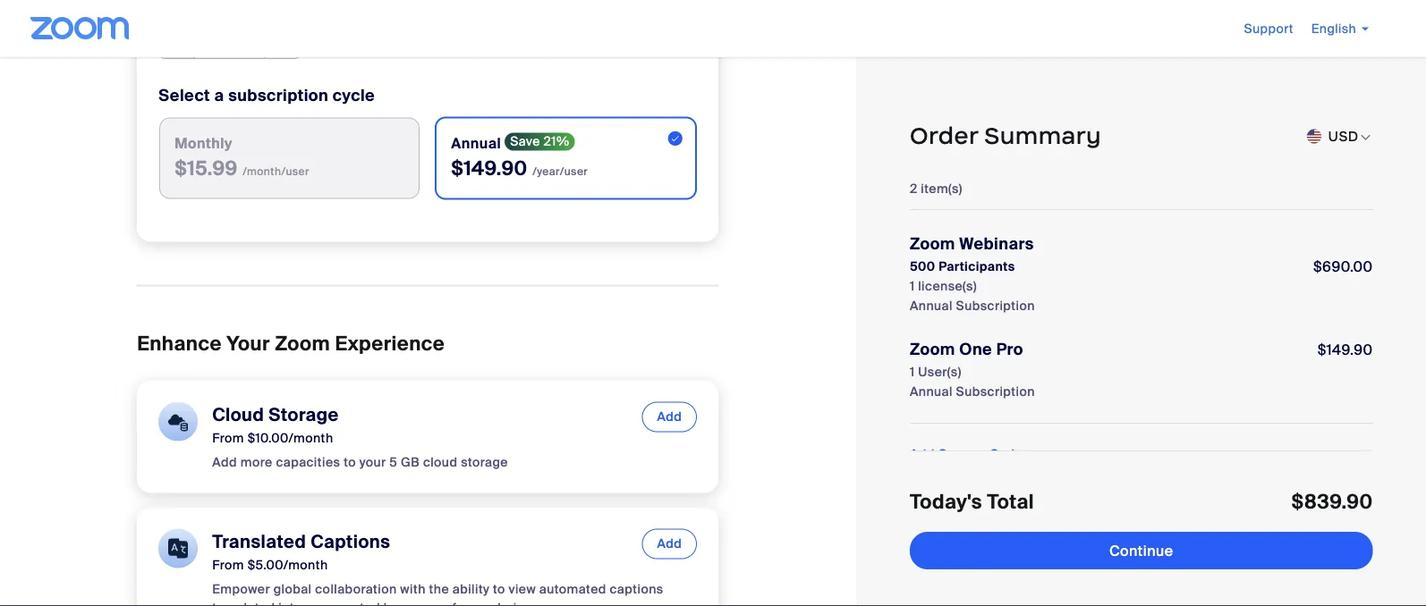 Task type: describe. For each thing, give the bounding box(es) containing it.
annual save 21% $149.90 /year/user
[[451, 134, 588, 182]]

order
[[910, 121, 978, 150]]

from for cloud storage
[[212, 430, 244, 447]]

usd button
[[1328, 123, 1359, 149]]

add more capacities to your 5 gb cloud storage
[[212, 454, 508, 471]]

subscription inside main content
[[228, 85, 329, 106]]

zoom inside main content
[[275, 332, 330, 357]]

select a subscription cycle
[[159, 85, 375, 106]]

subtotal
[[910, 487, 969, 505]]

zoom logo image
[[30, 17, 129, 39]]

language
[[384, 600, 441, 607]]

zoom for zoom webinars
[[910, 234, 955, 255]]

cycle
[[333, 85, 375, 106]]

5
[[390, 454, 398, 471]]

save
[[510, 134, 540, 150]]

captions
[[610, 582, 664, 598]]

the
[[429, 582, 449, 598]]

coupon
[[938, 446, 986, 463]]

enhance
[[137, 332, 222, 357]]

500 participants
[[910, 258, 1015, 275]]

1 user(s) annual subscription
[[910, 364, 1035, 400]]

license(s)
[[918, 278, 977, 295]]

annual inside annual save 21% $149.90 /year/user
[[451, 134, 501, 153]]

ability
[[453, 582, 490, 598]]

total
[[910, 509, 949, 530]]

empower
[[212, 582, 270, 598]]

$839.90 for total
[[1306, 509, 1373, 530]]

experience
[[335, 332, 445, 357]]

summary
[[984, 121, 1102, 150]]

enhance your zoom experience
[[137, 332, 445, 357]]

continue
[[1110, 542, 1174, 561]]

choice
[[491, 600, 532, 607]]

of
[[445, 600, 457, 607]]

select
[[159, 85, 210, 106]]

gb
[[401, 454, 420, 471]]

zoom webinars
[[910, 234, 1034, 255]]

a inside empower global collaboration with the ability to view automated captions translated into a supported language of your choice
[[306, 600, 313, 607]]

code
[[990, 446, 1023, 463]]

view
[[509, 582, 536, 598]]

monthly
[[175, 134, 233, 153]]

into
[[279, 600, 302, 607]]

1 license(s) annual subscription
[[910, 278, 1035, 314]]

translated
[[212, 600, 275, 607]]

add button for cloud storage
[[642, 403, 698, 433]]

global
[[274, 582, 312, 598]]

supported
[[316, 600, 380, 607]]

cloud storage icon image
[[159, 403, 198, 442]]

$149.90 inside annual save 21% $149.90 /year/user
[[451, 156, 528, 182]]

$10.00/month
[[248, 430, 333, 447]]

participants
[[939, 258, 1015, 275]]

add for add more capacities to your 5 gb cloud storage
[[212, 454, 237, 471]]

add coupon code
[[910, 446, 1023, 463]]

one
[[959, 340, 992, 360]]

1 horizontal spatial cloud
[[423, 454, 458, 471]]

english link
[[1312, 20, 1370, 37]]

cloud storage from $10.00/month
[[212, 404, 339, 447]]

cloud inside cloud storage from $10.00/month
[[212, 404, 264, 427]]

monthly $15.99 /month/user
[[175, 134, 310, 182]]

webinars
[[959, 234, 1034, 255]]

$839.90 for today's total
[[1292, 490, 1373, 516]]

500
[[910, 258, 936, 275]]

more
[[241, 454, 273, 471]]

/month/user
[[243, 165, 310, 179]]



Task type: vqa. For each thing, say whether or not it's contained in the screenshot.
the topmost storage
yes



Task type: locate. For each thing, give the bounding box(es) containing it.
1 add from the top
[[658, 409, 682, 426]]

1 vertical spatial add button
[[642, 530, 698, 560]]

add
[[910, 446, 935, 463], [212, 454, 237, 471]]

from up more in the left of the page
[[212, 430, 244, 447]]

1 vertical spatial add
[[658, 536, 682, 553]]

1 horizontal spatial your
[[460, 600, 487, 607]]

main content containing $15.99
[[0, 0, 856, 607]]

1 vertical spatial cloud
[[423, 454, 458, 471]]

1 vertical spatial annual
[[910, 298, 953, 314]]

your
[[360, 454, 386, 471], [460, 600, 487, 607]]

2 add from the top
[[658, 536, 682, 553]]

add left more in the left of the page
[[212, 454, 237, 471]]

annual for 500 participants
[[910, 298, 953, 314]]

storage
[[269, 404, 339, 427], [461, 454, 508, 471]]

1 vertical spatial from
[[212, 557, 244, 574]]

1 vertical spatial subscription
[[956, 298, 1035, 314]]

1 horizontal spatial a
[[306, 600, 313, 607]]

0 vertical spatial annual
[[451, 134, 501, 153]]

add coupon code button
[[910, 446, 1023, 464]]

$15.99
[[175, 156, 238, 182]]

a right into
[[306, 600, 313, 607]]

2
[[910, 180, 918, 197]]

a right select
[[214, 85, 224, 106]]

1 horizontal spatial storage
[[461, 454, 508, 471]]

add for storage
[[658, 409, 682, 426]]

storage up $10.00/month
[[269, 404, 339, 427]]

add left coupon
[[910, 446, 935, 463]]

zoom one billing cycle option group
[[159, 117, 698, 200]]

0 vertical spatial 1
[[910, 278, 915, 295]]

subscription for zoom one pro
[[956, 384, 1035, 400]]

annual
[[451, 134, 501, 153], [910, 298, 953, 314], [910, 384, 953, 400]]

your left "5"
[[360, 454, 386, 471]]

1 inside the 1 user(s) annual subscription
[[910, 364, 915, 380]]

zoom one pro
[[910, 340, 1024, 360]]

pro
[[997, 340, 1024, 360]]

/year/user
[[533, 165, 588, 179]]

add for add coupon code
[[910, 446, 935, 463]]

cloud
[[212, 404, 264, 427], [423, 454, 458, 471]]

$5.00/month
[[248, 557, 328, 574]]

your inside empower global collaboration with the ability to view automated captions translated into a supported language of your choice
[[460, 600, 487, 607]]

0 horizontal spatial a
[[214, 85, 224, 106]]

user(s)
[[918, 364, 962, 380]]

subscription
[[228, 85, 329, 106], [956, 298, 1035, 314], [956, 384, 1035, 400]]

1 vertical spatial 1
[[910, 364, 915, 380]]

translated captions from $5.00/month
[[212, 531, 390, 574]]

annual for zoom one pro
[[910, 384, 953, 400]]

storage right gb
[[461, 454, 508, 471]]

subscription down 'participants'
[[956, 298, 1035, 314]]

0 vertical spatial your
[[360, 454, 386, 471]]

today's total
[[910, 490, 1034, 516]]

1 left user(s)
[[910, 364, 915, 380]]

0 vertical spatial cloud
[[212, 404, 264, 427]]

add
[[658, 409, 682, 426], [658, 536, 682, 553]]

$149.90
[[451, 156, 528, 182], [1318, 341, 1373, 359]]

usd
[[1328, 128, 1359, 145]]

1 vertical spatial $149.90
[[1318, 341, 1373, 359]]

1 horizontal spatial to
[[493, 582, 506, 598]]

from up empower
[[212, 557, 244, 574]]

1 from from the top
[[212, 430, 244, 447]]

your
[[227, 332, 270, 357]]

2 item(s)
[[910, 180, 963, 197]]

captions
[[311, 531, 390, 554]]

add button for translated captions
[[642, 530, 698, 560]]

cloud up more in the left of the page
[[212, 404, 264, 427]]

to up choice
[[493, 582, 506, 598]]

subscription up monthly $15.99 /month/user
[[228, 85, 329, 106]]

0 vertical spatial $149.90
[[451, 156, 528, 182]]

2 add button from the top
[[642, 530, 698, 560]]

to
[[344, 454, 356, 471], [493, 582, 506, 598]]

2 vertical spatial annual
[[910, 384, 953, 400]]

1 for zoom one pro
[[910, 364, 915, 380]]

cloud right gb
[[423, 454, 458, 471]]

zoom up user(s)
[[910, 340, 955, 360]]

0 vertical spatial storage
[[269, 404, 339, 427]]

0 vertical spatial add button
[[642, 403, 698, 433]]

annual inside '1 license(s) annual subscription'
[[910, 298, 953, 314]]

1 vertical spatial your
[[460, 600, 487, 607]]

annual down the license(s)
[[910, 298, 953, 314]]

order summary
[[910, 121, 1102, 150]]

0 horizontal spatial to
[[344, 454, 356, 471]]

1 vertical spatial a
[[306, 600, 313, 607]]

support link
[[1245, 20, 1294, 37]]

automated
[[540, 582, 607, 598]]

1 down 500
[[910, 278, 915, 295]]

0 horizontal spatial cloud
[[212, 404, 264, 427]]

capacities
[[276, 454, 341, 471]]

2 1 from the top
[[910, 364, 915, 380]]

1 inside '1 license(s) annual subscription'
[[910, 278, 915, 295]]

1 horizontal spatial add
[[910, 446, 935, 463]]

0 vertical spatial subscription
[[228, 85, 329, 106]]

$690.00
[[1314, 257, 1373, 276]]

1 add button from the top
[[642, 403, 698, 433]]

1 for 500 participants
[[910, 278, 915, 295]]

main content
[[0, 0, 856, 607]]

21%
[[544, 134, 570, 150]]

1 1 from the top
[[910, 278, 915, 295]]

with
[[400, 582, 426, 598]]

storage inside cloud storage from $10.00/month
[[269, 404, 339, 427]]

continue button
[[910, 533, 1373, 570]]

add button
[[642, 403, 698, 433], [642, 530, 698, 560]]

from inside cloud storage from $10.00/month
[[212, 430, 244, 447]]

0 vertical spatial from
[[212, 430, 244, 447]]

subscription down pro at bottom right
[[956, 384, 1035, 400]]

from
[[212, 430, 244, 447], [212, 557, 244, 574]]

0 horizontal spatial your
[[360, 454, 386, 471]]

today's
[[910, 490, 982, 516]]

support
[[1245, 20, 1294, 37]]

to inside empower global collaboration with the ability to view automated captions translated into a supported language of your choice
[[493, 582, 506, 598]]

1 vertical spatial storage
[[461, 454, 508, 471]]

$149.90 down save
[[451, 156, 528, 182]]

0 vertical spatial a
[[214, 85, 224, 106]]

0 horizontal spatial $149.90
[[451, 156, 528, 182]]

zoom right the your
[[275, 332, 330, 357]]

1 horizontal spatial $149.90
[[1318, 341, 1373, 359]]

annual inside the 1 user(s) annual subscription
[[910, 384, 953, 400]]

translated
[[212, 531, 306, 554]]

zoom up 500
[[910, 234, 955, 255]]

zoom
[[910, 234, 955, 255], [275, 332, 330, 357], [910, 340, 955, 360]]

$149.90 down $690.00
[[1318, 341, 1373, 359]]

0 vertical spatial add
[[658, 409, 682, 426]]

translated captions icon image
[[159, 530, 198, 569]]

your down the ability at the left bottom
[[460, 600, 487, 607]]

collaboration
[[315, 582, 397, 598]]

a
[[214, 85, 224, 106], [306, 600, 313, 607]]

show options image
[[1359, 130, 1373, 145]]

zoom for zoom one pro
[[910, 340, 955, 360]]

0 horizontal spatial add
[[212, 454, 237, 471]]

subscription for 500 participants
[[956, 298, 1035, 314]]

from inside translated captions from $5.00/month
[[212, 557, 244, 574]]

item(s)
[[921, 180, 963, 197]]

add for captions
[[658, 536, 682, 553]]

english
[[1312, 20, 1357, 37]]

1 vertical spatial to
[[493, 582, 506, 598]]

total
[[987, 490, 1034, 516]]

$839.90 for subtotal
[[1315, 487, 1373, 505]]

to right capacities
[[344, 454, 356, 471]]

add inside button
[[910, 446, 935, 463]]

from for translated captions
[[212, 557, 244, 574]]

1
[[910, 278, 915, 295], [910, 364, 915, 380]]

$839.90
[[1315, 487, 1373, 505], [1292, 490, 1373, 516], [1306, 509, 1373, 530]]

subscription inside the 1 user(s) annual subscription
[[956, 384, 1035, 400]]

2 from from the top
[[212, 557, 244, 574]]

subscription inside '1 license(s) annual subscription'
[[956, 298, 1035, 314]]

empower global collaboration with the ability to view automated captions translated into a supported language of your choice
[[212, 582, 664, 607]]

0 vertical spatial to
[[344, 454, 356, 471]]

0 horizontal spatial storage
[[269, 404, 339, 427]]

annual down user(s)
[[910, 384, 953, 400]]

annual left save
[[451, 134, 501, 153]]

2 vertical spatial subscription
[[956, 384, 1035, 400]]



